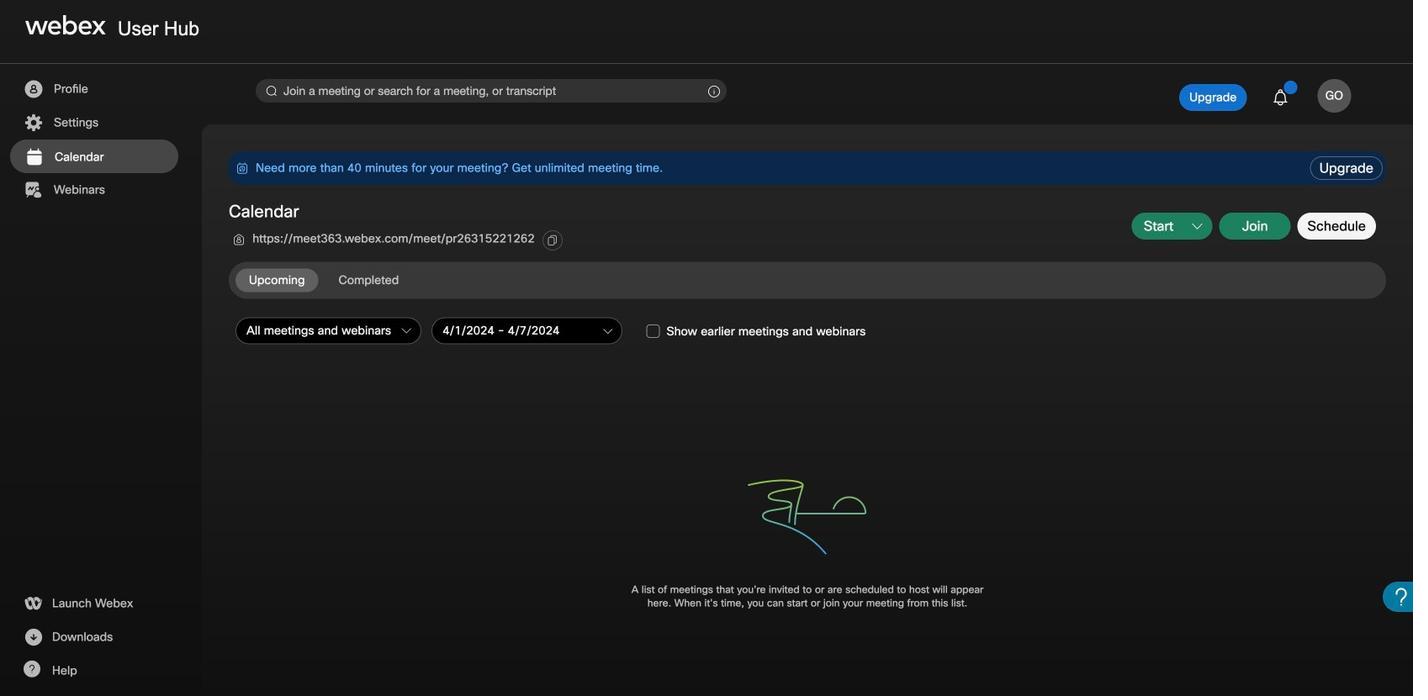 Task type: describe. For each thing, give the bounding box(es) containing it.
mds meetings_filled image
[[24, 147, 45, 167]]

cisco webex image
[[25, 15, 106, 35]]

1 tab from the left
[[236, 269, 318, 292]]

mds webinar_filled image
[[23, 180, 44, 200]]

2 tab from the left
[[325, 269, 412, 292]]

mds content download_filled image
[[23, 628, 44, 648]]

mds people circle_filled image
[[23, 79, 44, 99]]

start a meeting options image
[[1192, 222, 1203, 232]]

Join a meeting or search for a meeting, or transcript text field
[[256, 79, 727, 103]]



Task type: vqa. For each thing, say whether or not it's contained in the screenshot.
field
no



Task type: locate. For each thing, give the bounding box(es) containing it.
copy image
[[547, 235, 558, 247]]

tab
[[236, 269, 318, 292], [325, 269, 412, 292]]

0 horizontal spatial tab
[[236, 269, 318, 292]]

region
[[229, 151, 1307, 185]]

ng help active image
[[23, 661, 40, 678]]

tab panel
[[229, 314, 1390, 656]]

1 horizontal spatial tab
[[325, 269, 412, 292]]

mds webex helix filled image
[[23, 594, 43, 614]]

mds settings_filled image
[[23, 113, 44, 133]]

tab list
[[236, 269, 419, 292]]

mds message queing_bold image
[[236, 162, 249, 175]]



